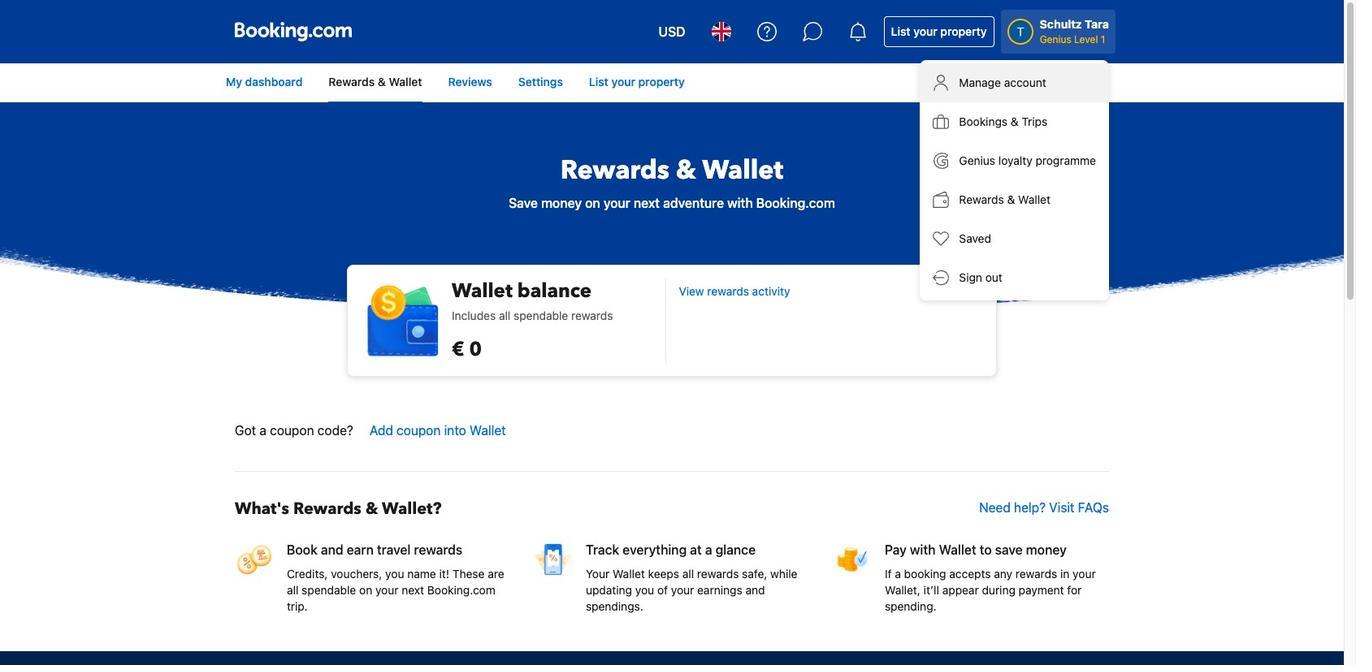 Task type: describe. For each thing, give the bounding box(es) containing it.
schultz tara genius level 1
[[1040, 17, 1109, 46]]

on inside credits, vouchers, you name it! these are all spendable on your next booking.com trip.
[[359, 583, 372, 597]]

wallet inside wallet balance includes all spendable rewards
[[452, 278, 513, 305]]

appear
[[942, 583, 979, 597]]

1 vertical spatial money
[[1026, 543, 1067, 557]]

genius loyalty programme
[[959, 154, 1096, 167]]

credits, vouchers, you name it! these are all spendable on your next booking.com trip.
[[287, 567, 504, 613]]

any
[[994, 567, 1012, 581]]

schultz
[[1040, 17, 1082, 31]]

sign
[[959, 271, 982, 284]]

credits,
[[287, 567, 328, 581]]

what's rewards & wallet?
[[235, 498, 442, 520]]

genius loyalty programme link
[[920, 141, 1109, 180]]

1 vertical spatial a
[[705, 543, 712, 557]]

your inside your wallet keeps all rewards safe, while updating you of your earnings and spendings.
[[671, 583, 694, 597]]

visit
[[1049, 501, 1075, 515]]

1
[[1101, 33, 1105, 46]]

bookings & trips
[[959, 115, 1048, 128]]

a for got
[[260, 423, 267, 438]]

wallet,
[[885, 583, 921, 597]]

earn
[[347, 543, 374, 557]]

wallet inside your wallet keeps all rewards safe, while updating you of your earnings and spendings.
[[613, 567, 645, 581]]

1 horizontal spatial list your property
[[891, 24, 987, 38]]

of
[[657, 583, 668, 597]]

1 vertical spatial list your property
[[589, 75, 685, 89]]

book
[[287, 543, 318, 557]]

balance
[[517, 278, 592, 305]]

accepts
[[949, 567, 991, 581]]

settings link
[[505, 67, 576, 97]]

all for wallet
[[682, 567, 694, 581]]

add coupon into wallet link
[[363, 416, 512, 445]]

dashboard
[[245, 75, 303, 89]]

booking.com inside credits, vouchers, you name it! these are all spendable on your next booking.com trip.
[[427, 583, 496, 597]]

got a coupon code?
[[235, 423, 353, 438]]

rewards inside your wallet keeps all rewards safe, while updating you of your earnings and spendings.
[[697, 567, 739, 581]]

rewards & wallet save money on your next adventure with booking.com
[[509, 153, 835, 210]]

on inside rewards & wallet save money on your next adventure with booking.com
[[585, 196, 600, 210]]

settings
[[518, 75, 563, 89]]

if a booking accepts any rewards in your wallet, it'll appear during payment for spending.
[[885, 567, 1096, 613]]

name
[[407, 567, 436, 581]]

manage account
[[959, 76, 1046, 89]]

1 vertical spatial rewards & wallet link
[[920, 180, 1109, 219]]

view
[[679, 284, 704, 298]]

add
[[370, 423, 393, 438]]

booking.com inside rewards & wallet save money on your next adventure with booking.com
[[756, 196, 835, 210]]

includes
[[452, 309, 496, 323]]

wallet up accepts
[[939, 543, 976, 557]]

saved link
[[920, 219, 1109, 258]]

save
[[509, 196, 538, 210]]

need help? visit faqs
[[979, 501, 1109, 515]]

programme
[[1036, 154, 1096, 167]]

travel
[[377, 543, 411, 557]]

wallet?
[[382, 498, 442, 520]]

pay with wallet to save money
[[885, 543, 1067, 557]]

wallet left reviews
[[389, 75, 422, 89]]

if
[[885, 567, 892, 581]]

you inside credits, vouchers, you name it! these are all spendable on your next booking.com trip.
[[385, 567, 404, 581]]

1 horizontal spatial rewards & wallet
[[959, 193, 1051, 206]]

money inside rewards & wallet save money on your next adventure with booking.com
[[541, 196, 582, 210]]

updating
[[586, 583, 632, 597]]

add coupon into wallet
[[370, 423, 506, 438]]

your
[[586, 567, 610, 581]]

my dashboard
[[226, 75, 303, 89]]

with inside rewards & wallet save money on your next adventure with booking.com
[[727, 196, 753, 210]]

sign out
[[959, 271, 1003, 284]]

saved
[[959, 232, 991, 245]]

payment
[[1019, 583, 1064, 597]]

wallet inside add coupon into wallet button
[[470, 423, 506, 438]]

0 vertical spatial rewards & wallet
[[329, 75, 422, 89]]

it!
[[439, 567, 449, 581]]

rewards right view
[[707, 284, 749, 298]]

add coupon into wallet button
[[363, 416, 512, 445]]

it'll
[[924, 583, 939, 597]]

keeps
[[648, 567, 679, 581]]

book and earn travel rewards
[[287, 543, 463, 557]]

1 vertical spatial property
[[638, 75, 685, 89]]

while
[[770, 567, 798, 581]]

safe,
[[742, 567, 767, 581]]

out
[[985, 271, 1003, 284]]

0 vertical spatial list your property link
[[884, 16, 994, 47]]

0 vertical spatial property
[[940, 24, 987, 38]]



Task type: locate. For each thing, give the bounding box(es) containing it.
usd
[[659, 24, 686, 39]]

2 coupon from the left
[[397, 423, 441, 438]]

0 horizontal spatial coupon
[[270, 423, 314, 438]]

0 horizontal spatial you
[[385, 567, 404, 581]]

1 vertical spatial next
[[402, 583, 424, 597]]

and down the safe,
[[746, 583, 765, 597]]

1 horizontal spatial a
[[705, 543, 712, 557]]

on right save
[[585, 196, 600, 210]]

spendable down credits,
[[302, 583, 356, 597]]

with
[[727, 196, 753, 210], [910, 543, 936, 557]]

track everything at a glance
[[586, 543, 756, 557]]

0 horizontal spatial list your property link
[[576, 67, 698, 97]]

1 horizontal spatial all
[[499, 309, 511, 323]]

wallet up updating
[[613, 567, 645, 581]]

trips
[[1022, 115, 1048, 128]]

1 horizontal spatial on
[[585, 196, 600, 210]]

reviews link
[[435, 67, 505, 97]]

with up booking
[[910, 543, 936, 557]]

wallet up includes
[[452, 278, 513, 305]]

list your property up 'manage'
[[891, 24, 987, 38]]

coupon inside button
[[397, 423, 441, 438]]

0 vertical spatial list your property
[[891, 24, 987, 38]]

0 horizontal spatial money
[[541, 196, 582, 210]]

0 horizontal spatial with
[[727, 196, 753, 210]]

rewards up "earnings" on the right of the page
[[697, 567, 739, 581]]

1 horizontal spatial rewards & wallet link
[[920, 180, 1109, 219]]

these
[[452, 567, 485, 581]]

0 vertical spatial money
[[541, 196, 582, 210]]

1 horizontal spatial list
[[891, 24, 911, 38]]

coupon left into
[[397, 423, 441, 438]]

list your property link up 'manage'
[[884, 16, 994, 47]]

list your property link
[[884, 16, 994, 47], [576, 67, 698, 97]]

0 horizontal spatial spendable
[[302, 583, 356, 597]]

to
[[980, 543, 992, 557]]

€ 0
[[452, 336, 482, 363]]

my
[[226, 75, 242, 89]]

tara
[[1085, 17, 1109, 31]]

glance
[[716, 543, 756, 557]]

at
[[690, 543, 702, 557]]

next left adventure
[[634, 196, 660, 210]]

all
[[499, 309, 511, 323], [682, 567, 694, 581], [287, 583, 299, 597]]

spending.
[[885, 600, 937, 613]]

save
[[995, 543, 1023, 557]]

everything
[[623, 543, 687, 557]]

money up in
[[1026, 543, 1067, 557]]

1 vertical spatial list
[[589, 75, 608, 89]]

rewards up it!
[[414, 543, 463, 557]]

0 vertical spatial a
[[260, 423, 267, 438]]

and inside your wallet keeps all rewards safe, while updating you of your earnings and spendings.
[[746, 583, 765, 597]]

a for if
[[895, 567, 901, 581]]

spendings.
[[586, 600, 643, 613]]

1 vertical spatial spendable
[[302, 583, 356, 597]]

1 horizontal spatial money
[[1026, 543, 1067, 557]]

view rewards activity link
[[679, 284, 790, 298]]

0 horizontal spatial rewards & wallet
[[329, 75, 422, 89]]

booking.com online hotel reservations image
[[235, 22, 352, 41]]

adventure
[[663, 196, 724, 210]]

you left of
[[635, 583, 654, 597]]

my dashboard link
[[226, 67, 316, 97]]

list your property link down usd button
[[576, 67, 698, 97]]

help?
[[1014, 501, 1046, 515]]

you inside your wallet keeps all rewards safe, while updating you of your earnings and spendings.
[[635, 583, 654, 597]]

& inside bookings & trips link
[[1011, 115, 1019, 128]]

list your property down usd button
[[589, 75, 685, 89]]

a right the if
[[895, 567, 901, 581]]

in
[[1060, 567, 1070, 581]]

0 vertical spatial and
[[321, 543, 343, 557]]

0 horizontal spatial genius
[[959, 154, 995, 167]]

list
[[891, 24, 911, 38], [589, 75, 608, 89]]

next down name
[[402, 583, 424, 597]]

on down vouchers,
[[359, 583, 372, 597]]

a right got
[[260, 423, 267, 438]]

0 vertical spatial you
[[385, 567, 404, 581]]

your inside rewards & wallet save money on your next adventure with booking.com
[[604, 196, 630, 210]]

vouchers,
[[331, 567, 382, 581]]

1 vertical spatial rewards & wallet
[[959, 193, 1051, 206]]

1 horizontal spatial property
[[940, 24, 987, 38]]

faqs
[[1078, 501, 1109, 515]]

1 horizontal spatial spendable
[[514, 309, 568, 323]]

1 vertical spatial you
[[635, 583, 654, 597]]

1 horizontal spatial and
[[746, 583, 765, 597]]

all right the keeps
[[682, 567, 694, 581]]

1 horizontal spatial you
[[635, 583, 654, 597]]

with right adventure
[[727, 196, 753, 210]]

level
[[1074, 33, 1098, 46]]

spendable inside credits, vouchers, you name it! these are all spendable on your next booking.com trip.
[[302, 583, 356, 597]]

2 horizontal spatial a
[[895, 567, 901, 581]]

code?
[[318, 423, 353, 438]]

wallet
[[389, 75, 422, 89], [702, 153, 784, 189], [1018, 193, 1051, 206], [452, 278, 513, 305], [470, 423, 506, 438], [939, 543, 976, 557], [613, 567, 645, 581]]

all for balance
[[499, 309, 511, 323]]

0 horizontal spatial next
[[402, 583, 424, 597]]

rewards up payment
[[1016, 567, 1057, 581]]

rewards inside if a booking accepts any rewards in your wallet, it'll appear during payment for spending.
[[1016, 567, 1057, 581]]

coupon
[[270, 423, 314, 438], [397, 423, 441, 438]]

and left the earn at the left bottom of the page
[[321, 543, 343, 557]]

track
[[586, 543, 619, 557]]

reviews
[[448, 75, 492, 89]]

0 horizontal spatial on
[[359, 583, 372, 597]]

rewards
[[707, 284, 749, 298], [571, 309, 613, 323], [414, 543, 463, 557], [697, 567, 739, 581], [1016, 567, 1057, 581]]

next inside credits, vouchers, you name it! these are all spendable on your next booking.com trip.
[[402, 583, 424, 597]]

view rewards activity
[[679, 284, 790, 298]]

into
[[444, 423, 466, 438]]

1 horizontal spatial next
[[634, 196, 660, 210]]

list your property
[[891, 24, 987, 38], [589, 75, 685, 89]]

0 vertical spatial with
[[727, 196, 753, 210]]

loyalty
[[999, 154, 1032, 167]]

1 horizontal spatial list your property link
[[884, 16, 994, 47]]

your inside if a booking accepts any rewards in your wallet, it'll appear during payment for spending.
[[1073, 567, 1096, 581]]

all inside your wallet keeps all rewards safe, while updating you of your earnings and spendings.
[[682, 567, 694, 581]]

0 vertical spatial all
[[499, 309, 511, 323]]

0 vertical spatial spendable
[[514, 309, 568, 323]]

0 horizontal spatial a
[[260, 423, 267, 438]]

trip.
[[287, 600, 308, 613]]

your wallet keeps all rewards safe, while updating you of your earnings and spendings.
[[586, 567, 798, 613]]

booking
[[904, 567, 946, 581]]

1 vertical spatial and
[[746, 583, 765, 597]]

all right includes
[[499, 309, 511, 323]]

0 horizontal spatial property
[[638, 75, 685, 89]]

wallet right into
[[470, 423, 506, 438]]

wallet inside rewards & wallet save money on your next adventure with booking.com
[[702, 153, 784, 189]]

rewards inside rewards & wallet save money on your next adventure with booking.com
[[560, 153, 669, 189]]

0 horizontal spatial rewards & wallet link
[[329, 67, 422, 103]]

genius inside schultz tara genius level 1
[[1040, 33, 1072, 46]]

genius down schultz at the right of the page
[[1040, 33, 1072, 46]]

0 horizontal spatial and
[[321, 543, 343, 557]]

your inside credits, vouchers, you name it! these are all spendable on your next booking.com trip.
[[375, 583, 399, 597]]

1 vertical spatial genius
[[959, 154, 995, 167]]

& inside rewards & wallet save money on your next adventure with booking.com
[[676, 153, 696, 189]]

wallet up adventure
[[702, 153, 784, 189]]

1 horizontal spatial booking.com
[[756, 196, 835, 210]]

need help? visit faqs link
[[979, 498, 1109, 521]]

0 horizontal spatial list your property
[[589, 75, 685, 89]]

usd button
[[649, 12, 695, 51]]

a right the at
[[705, 543, 712, 557]]

wallet balance includes all spendable rewards
[[452, 278, 613, 323]]

coupon left code?
[[270, 423, 314, 438]]

bookings & trips link
[[920, 102, 1109, 141]]

0 vertical spatial next
[[634, 196, 660, 210]]

manage
[[959, 76, 1001, 89]]

and
[[321, 543, 343, 557], [746, 583, 765, 597]]

1 vertical spatial booking.com
[[427, 583, 496, 597]]

2 vertical spatial a
[[895, 567, 901, 581]]

a inside if a booking accepts any rewards in your wallet, it'll appear during payment for spending.
[[895, 567, 901, 581]]

0 vertical spatial rewards & wallet link
[[329, 67, 422, 103]]

rewards & wallet link
[[329, 67, 422, 103], [920, 180, 1109, 219]]

property up 'manage'
[[940, 24, 987, 38]]

1 coupon from the left
[[270, 423, 314, 438]]

during
[[982, 583, 1016, 597]]

rewards & wallet
[[329, 75, 422, 89], [959, 193, 1051, 206]]

what's
[[235, 498, 289, 520]]

1 horizontal spatial with
[[910, 543, 936, 557]]

bookings
[[959, 115, 1008, 128]]

1 vertical spatial list your property link
[[576, 67, 698, 97]]

money right save
[[541, 196, 582, 210]]

1 vertical spatial all
[[682, 567, 694, 581]]

genius left loyalty
[[959, 154, 995, 167]]

account
[[1004, 76, 1046, 89]]

2 horizontal spatial all
[[682, 567, 694, 581]]

0 vertical spatial genius
[[1040, 33, 1072, 46]]

all up the trip. in the bottom of the page
[[287, 583, 299, 597]]

1 vertical spatial on
[[359, 583, 372, 597]]

property down usd button
[[638, 75, 685, 89]]

sign out button
[[920, 258, 1109, 297]]

0 vertical spatial booking.com
[[756, 196, 835, 210]]

need
[[979, 501, 1011, 515]]

0 horizontal spatial list
[[589, 75, 608, 89]]

rewards down balance
[[571, 309, 613, 323]]

spendable inside wallet balance includes all spendable rewards
[[514, 309, 568, 323]]

next inside rewards & wallet save money on your next adventure with booking.com
[[634, 196, 660, 210]]

are
[[488, 567, 504, 581]]

0 horizontal spatial all
[[287, 583, 299, 597]]

2 vertical spatial all
[[287, 583, 299, 597]]

got
[[235, 423, 256, 438]]

1 horizontal spatial coupon
[[397, 423, 441, 438]]

earnings
[[697, 583, 742, 597]]

manage account link
[[920, 63, 1109, 102]]

activity
[[752, 284, 790, 298]]

pay
[[885, 543, 907, 557]]

1 vertical spatial with
[[910, 543, 936, 557]]

rewards inside wallet balance includes all spendable rewards
[[571, 309, 613, 323]]

your
[[914, 24, 937, 38], [611, 75, 635, 89], [604, 196, 630, 210], [1073, 567, 1096, 581], [375, 583, 399, 597], [671, 583, 694, 597]]

spendable down balance
[[514, 309, 568, 323]]

0 vertical spatial on
[[585, 196, 600, 210]]

wallet down "genius loyalty programme"
[[1018, 193, 1051, 206]]

all inside wallet balance includes all spendable rewards
[[499, 309, 511, 323]]

0 vertical spatial list
[[891, 24, 911, 38]]

money
[[541, 196, 582, 210], [1026, 543, 1067, 557]]

&
[[378, 75, 386, 89], [1011, 115, 1019, 128], [676, 153, 696, 189], [1007, 193, 1015, 206], [365, 498, 378, 520]]

you down travel
[[385, 567, 404, 581]]

1 horizontal spatial genius
[[1040, 33, 1072, 46]]

0 horizontal spatial booking.com
[[427, 583, 496, 597]]

property
[[940, 24, 987, 38], [638, 75, 685, 89]]

all inside credits, vouchers, you name it! these are all spendable on your next booking.com trip.
[[287, 583, 299, 597]]



Task type: vqa. For each thing, say whether or not it's contained in the screenshot.
We're available 24 hours a day
no



